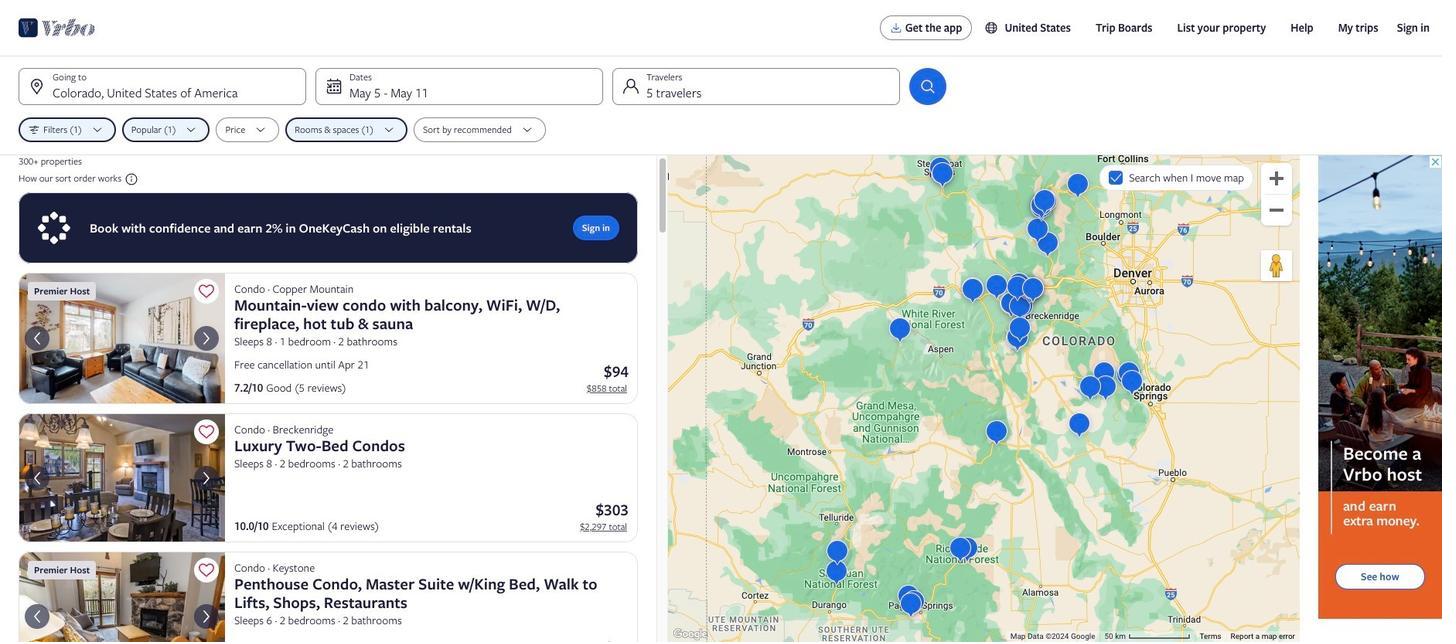 Task type: describe. For each thing, give the bounding box(es) containing it.
search image
[[919, 77, 938, 96]]

small image
[[985, 21, 1005, 35]]

google image
[[672, 627, 709, 643]]

show next image for penthouse condo, master suite w/king bed, walk to lifts, shops, restaurants image
[[197, 608, 216, 626]]

hidden river lodge #5998 image
[[19, 552, 225, 643]]

show previous image for luxury two-bed condos image
[[28, 469, 46, 488]]

small image
[[122, 173, 139, 186]]

show next image for mountain-view condo with balcony, wifi, w/d, fireplace, hot tub & sauna image
[[197, 330, 216, 348]]

vrbo logo image
[[19, 15, 95, 40]]



Task type: vqa. For each thing, say whether or not it's contained in the screenshot.
WIZARD REGION
no



Task type: locate. For each thing, give the bounding box(es) containing it.
image of mountain-view condo with balcony, wifi, w/d, fireplace, hot tub & sauna image
[[19, 273, 225, 405]]

map region
[[668, 155, 1300, 643]]

show next image for luxury two-bed condos image
[[197, 469, 216, 488]]

show previous image for penthouse condo, master suite w/king bed, walk to lifts, shops, restaurants image
[[28, 608, 46, 626]]

dining image
[[19, 414, 225, 543]]

download the app button image
[[890, 22, 903, 34]]

show previous image for mountain-view condo with balcony, wifi, w/d, fireplace, hot tub & sauna image
[[28, 330, 46, 348]]



